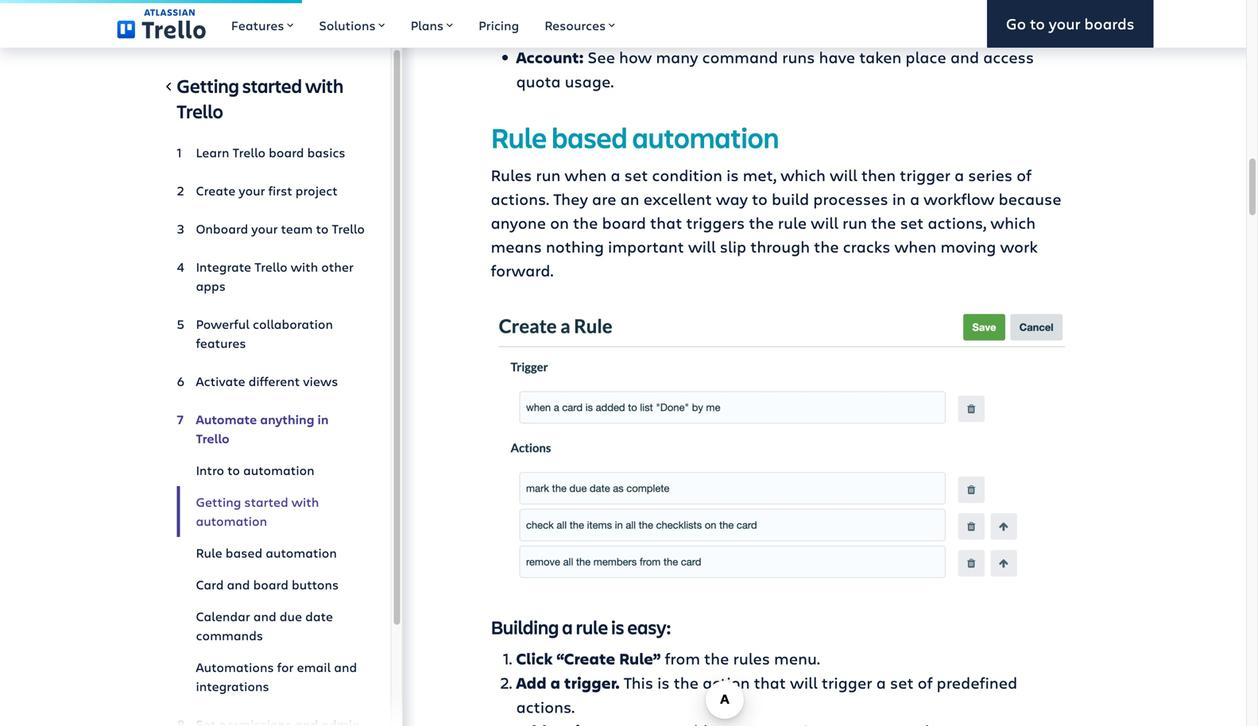 Task type: locate. For each thing, give the bounding box(es) containing it.
with inside integrate trello with other apps
[[291, 258, 318, 275]]

place
[[906, 46, 947, 68]]

which up work
[[991, 212, 1036, 233]]

in right anything
[[318, 411, 329, 428]]

the down "from"
[[674, 672, 699, 694]]

1 horizontal spatial rule
[[778, 212, 807, 233]]

rule up rules
[[491, 118, 547, 156]]

started inside getting started with trello
[[242, 73, 302, 98]]

when down actions,
[[895, 236, 937, 257]]

0 vertical spatial run
[[536, 164, 561, 186]]

run down processes
[[843, 212, 867, 233]]

and inside calendar and due date commands
[[253, 608, 276, 625]]

project
[[296, 182, 338, 199]]

click
[[516, 649, 553, 670]]

0 horizontal spatial in
[[318, 411, 329, 428]]

due
[[280, 608, 302, 625]]

getting
[[177, 73, 239, 98], [196, 494, 241, 511]]

0 horizontal spatial run
[[536, 164, 561, 186]]

set left actions,
[[900, 212, 924, 233]]

onboard
[[196, 220, 248, 237]]

getting started with automation link
[[177, 487, 365, 537]]

1 vertical spatial based
[[226, 545, 263, 562]]

action
[[703, 672, 750, 694]]

of up because
[[1017, 164, 1032, 186]]

0 vertical spatial actions.
[[491, 188, 549, 209]]

0 vertical spatial which
[[781, 164, 826, 186]]

first
[[268, 182, 292, 199]]

1 horizontal spatial of
[[1017, 164, 1032, 186]]

command
[[702, 46, 778, 68]]

0 horizontal spatial when
[[565, 164, 607, 186]]

1 vertical spatial your
[[239, 182, 265, 199]]

automation up rule based automation
[[196, 513, 267, 530]]

0 vertical spatial started
[[242, 73, 302, 98]]

1 vertical spatial of
[[918, 672, 933, 694]]

1 horizontal spatial in
[[893, 188, 906, 209]]

0 vertical spatial rule
[[778, 212, 807, 233]]

with inside getting started with trello
[[305, 73, 344, 98]]

0 vertical spatial rule
[[491, 118, 547, 156]]

1 vertical spatial is
[[611, 615, 624, 640]]

the
[[573, 212, 598, 233], [749, 212, 774, 233], [871, 212, 896, 233], [814, 236, 839, 257], [704, 648, 729, 670], [674, 672, 699, 694]]

and left the due
[[253, 608, 276, 625]]

1 vertical spatial started
[[244, 494, 288, 511]]

started inside the getting started with automation
[[244, 494, 288, 511]]

of inside rule based automation rules run when a set condition is met, which will then trigger a series of actions. they are an excellent way to build processes in a workflow because anyone on the board that triggers the rule will run the set actions, which means nothing important will slip through the cracks when moving work forward.
[[1017, 164, 1032, 186]]

to
[[1030, 13, 1045, 34], [752, 188, 768, 209], [316, 220, 329, 237], [228, 462, 240, 479]]

1 horizontal spatial trigger
[[900, 164, 951, 186]]

to down the met,
[[752, 188, 768, 209]]

rule up "create
[[576, 615, 608, 640]]

integrate
[[196, 258, 251, 275]]

slip
[[720, 236, 747, 257]]

0 horizontal spatial rule
[[576, 615, 608, 640]]

getting up learn
[[177, 73, 239, 98]]

is left easy:
[[611, 615, 624, 640]]

automations
[[196, 659, 274, 676]]

board up first
[[269, 144, 304, 161]]

trello
[[177, 99, 223, 124], [233, 144, 266, 161], [332, 220, 365, 237], [255, 258, 288, 275], [196, 430, 230, 447]]

date
[[305, 608, 333, 625]]

that
[[650, 212, 682, 233], [754, 672, 786, 694]]

automation inside rule based automation rules run when a set condition is met, which will then trigger a series of actions. they are an excellent way to build processes in a workflow because anyone on the board that triggers the rule will run the set actions, which means nothing important will slip through the cracks when moving work forward.
[[633, 118, 779, 156]]

board down the an
[[602, 212, 646, 233]]

1 vertical spatial that
[[754, 672, 786, 694]]

1 vertical spatial rule
[[196, 545, 222, 562]]

set inside this is the action that will trigger a set of predefined actions.
[[890, 672, 914, 694]]

powerful collaboration features
[[196, 316, 333, 352]]

trigger inside this is the action that will trigger a set of predefined actions.
[[822, 672, 873, 694]]

getting inside getting started with trello
[[177, 73, 239, 98]]

and inside the see how many command runs have taken place and access quota usage.
[[951, 46, 980, 68]]

activate different views link
[[177, 366, 365, 398]]

based inside "link"
[[226, 545, 263, 562]]

automation down automate anything in trello link
[[243, 462, 315, 479]]

board for buttons
[[253, 576, 289, 594]]

board down rule based automation "link"
[[253, 576, 289, 594]]

0 horizontal spatial which
[[781, 164, 826, 186]]

trello up learn
[[177, 99, 223, 124]]

0 vertical spatial with
[[305, 73, 344, 98]]

actions.
[[491, 188, 549, 209], [516, 697, 575, 718]]

and
[[951, 46, 980, 68], [227, 576, 250, 594], [253, 608, 276, 625], [334, 659, 357, 676]]

getting inside the getting started with automation
[[196, 494, 241, 511]]

1 vertical spatial board
[[602, 212, 646, 233]]

quota
[[516, 70, 561, 92]]

1 vertical spatial with
[[291, 258, 318, 275]]

nothing
[[546, 236, 604, 257]]

1 vertical spatial which
[[991, 212, 1036, 233]]

cracks
[[843, 236, 891, 257]]

your for create your first project
[[239, 182, 265, 199]]

an image showing how to create an automation rule on a trello board image
[[491, 308, 1070, 590]]

when up they
[[565, 164, 607, 186]]

based up the 'card and board buttons'
[[226, 545, 263, 562]]

your left boards
[[1049, 13, 1081, 34]]

run
[[536, 164, 561, 186], [843, 212, 867, 233]]

of left the predefined at bottom
[[918, 672, 933, 694]]

automation up buttons
[[266, 545, 337, 562]]

board inside learn trello board basics link
[[269, 144, 304, 161]]

atlassian trello image
[[117, 9, 206, 39]]

0 horizontal spatial of
[[918, 672, 933, 694]]

apps
[[196, 277, 226, 295]]

automation inside the getting started with automation
[[196, 513, 267, 530]]

1 vertical spatial actions.
[[516, 697, 575, 718]]

will down menu.
[[790, 672, 818, 694]]

getting started with trello
[[177, 73, 344, 124]]

onboard your team to trello link
[[177, 213, 365, 245]]

menu.
[[774, 648, 820, 670]]

1 vertical spatial rule
[[576, 615, 608, 640]]

account:
[[516, 47, 584, 68]]

with inside the getting started with automation
[[292, 494, 319, 511]]

1 vertical spatial trigger
[[822, 672, 873, 694]]

rule inside "link"
[[196, 545, 222, 562]]

go to your boards
[[1006, 13, 1135, 34]]

and right 'card'
[[227, 576, 250, 594]]

0 vertical spatial that
[[650, 212, 682, 233]]

0 vertical spatial board
[[269, 144, 304, 161]]

powerful
[[196, 316, 250, 333]]

when
[[565, 164, 607, 186], [895, 236, 937, 257]]

2 horizontal spatial is
[[727, 164, 739, 186]]

plans
[[411, 17, 444, 34]]

that down excellent
[[650, 212, 682, 233]]

to right intro
[[228, 462, 240, 479]]

0 horizontal spatial is
[[611, 615, 624, 640]]

getting down intro
[[196, 494, 241, 511]]

will inside this is the action that will trigger a set of predefined actions.
[[790, 672, 818, 694]]

that inside this is the action that will trigger a set of predefined actions.
[[754, 672, 786, 694]]

rule inside rule based automation rules run when a set condition is met, which will then trigger a series of actions. they are an excellent way to build processes in a workflow because anyone on the board that triggers the rule will run the set actions, which means nothing important will slip through the cracks when moving work forward.
[[778, 212, 807, 233]]

actions. down add
[[516, 697, 575, 718]]

your left team on the top left of page
[[251, 220, 278, 237]]

rule
[[778, 212, 807, 233], [576, 615, 608, 640]]

boards
[[1085, 13, 1135, 34]]

trello inside getting started with trello
[[177, 99, 223, 124]]

board for basics
[[269, 144, 304, 161]]

0 horizontal spatial based
[[226, 545, 263, 562]]

building a rule is easy:
[[491, 615, 671, 640]]

and right email
[[334, 659, 357, 676]]

create
[[196, 182, 236, 199]]

based inside rule based automation rules run when a set condition is met, which will then trigger a series of actions. they are an excellent way to build processes in a workflow because anyone on the board that triggers the rule will run the set actions, which means nothing important will slip through the cracks when moving work forward.
[[552, 118, 628, 156]]

started
[[242, 73, 302, 98], [244, 494, 288, 511]]

trello down onboard your team to trello link
[[255, 258, 288, 275]]

solutions
[[319, 17, 376, 34]]

that down rules
[[754, 672, 786, 694]]

based
[[552, 118, 628, 156], [226, 545, 263, 562]]

build
[[772, 188, 809, 209]]

0 vertical spatial is
[[727, 164, 739, 186]]

based down usage.
[[552, 118, 628, 156]]

on
[[550, 212, 569, 233]]

in inside the automate anything in trello
[[318, 411, 329, 428]]

automate
[[196, 411, 257, 428]]

views
[[303, 373, 338, 390]]

automate anything in trello link
[[177, 404, 365, 455]]

team
[[281, 220, 313, 237]]

rules
[[733, 648, 770, 670]]

set left the predefined at bottom
[[890, 672, 914, 694]]

2 vertical spatial set
[[890, 672, 914, 694]]

is up "way"
[[727, 164, 739, 186]]

run up they
[[536, 164, 561, 186]]

1 horizontal spatial when
[[895, 236, 937, 257]]

board
[[269, 144, 304, 161], [602, 212, 646, 233], [253, 576, 289, 594]]

in
[[893, 188, 906, 209], [318, 411, 329, 428]]

email
[[297, 659, 331, 676]]

trello inside the automate anything in trello
[[196, 430, 230, 447]]

0 vertical spatial getting
[[177, 73, 239, 98]]

1 horizontal spatial is
[[658, 672, 670, 694]]

board inside card and board buttons "link"
[[253, 576, 289, 594]]

started down features
[[242, 73, 302, 98]]

and inside automations for email and integrations
[[334, 659, 357, 676]]

automation inside "link"
[[266, 545, 337, 562]]

2 vertical spatial with
[[292, 494, 319, 511]]

the up cracks
[[871, 212, 896, 233]]

which up build
[[781, 164, 826, 186]]

1 vertical spatial getting
[[196, 494, 241, 511]]

based for rule based automation
[[226, 545, 263, 562]]

0 vertical spatial in
[[893, 188, 906, 209]]

the right on
[[573, 212, 598, 233]]

started down intro to automation link
[[244, 494, 288, 511]]

calendar and due date commands link
[[177, 601, 365, 652]]

features
[[196, 335, 246, 352]]

actions. up 'anyone'
[[491, 188, 549, 209]]

features button
[[219, 0, 306, 48]]

an
[[621, 188, 640, 209]]

intro to automation
[[196, 462, 315, 479]]

calendar
[[196, 608, 250, 625]]

1 vertical spatial in
[[318, 411, 329, 428]]

important
[[608, 236, 684, 257]]

automation up condition
[[633, 118, 779, 156]]

different
[[249, 373, 300, 390]]

0 vertical spatial of
[[1017, 164, 1032, 186]]

board inside rule based automation rules run when a set condition is met, which will then trigger a series of actions. they are an excellent way to build processes in a workflow because anyone on the board that triggers the rule will run the set actions, which means nothing important will slip through the cracks when moving work forward.
[[602, 212, 646, 233]]

activate different views
[[196, 373, 338, 390]]

is down click "create rule" from the rules menu.
[[658, 672, 670, 694]]

2 vertical spatial board
[[253, 576, 289, 594]]

getting for automation
[[196, 494, 241, 511]]

with down intro to automation link
[[292, 494, 319, 511]]

the up action
[[704, 648, 729, 670]]

2 vertical spatial is
[[658, 672, 670, 694]]

1 horizontal spatial based
[[552, 118, 628, 156]]

through
[[751, 236, 810, 257]]

trigger inside rule based automation rules run when a set condition is met, which will then trigger a series of actions. they are an excellent way to build processes in a workflow because anyone on the board that triggers the rule will run the set actions, which means nothing important will slip through the cracks when moving work forward.
[[900, 164, 951, 186]]

set up the an
[[625, 164, 648, 186]]

actions. inside this is the action that will trigger a set of predefined actions.
[[516, 697, 575, 718]]

1 horizontal spatial run
[[843, 212, 867, 233]]

in down then
[[893, 188, 906, 209]]

your left first
[[239, 182, 265, 199]]

started for trello
[[242, 73, 302, 98]]

with left other
[[291, 258, 318, 275]]

2 vertical spatial your
[[251, 220, 278, 237]]

your
[[1049, 13, 1081, 34], [239, 182, 265, 199], [251, 220, 278, 237]]

and right place
[[951, 46, 980, 68]]

trello right learn
[[233, 144, 266, 161]]

trello up other
[[332, 220, 365, 237]]

0 vertical spatial trigger
[[900, 164, 951, 186]]

rule for rule based automation
[[196, 545, 222, 562]]

trello down automate at left bottom
[[196, 430, 230, 447]]

0 vertical spatial based
[[552, 118, 628, 156]]

with down solutions
[[305, 73, 344, 98]]

see
[[588, 46, 615, 68]]

rule based automation rules run when a set condition is met, which will then trigger a series of actions. they are an excellent way to build processes in a workflow because anyone on the board that triggers the rule will run the set actions, which means nothing important will slip through the cracks when moving work forward.
[[491, 118, 1062, 281]]

1 horizontal spatial rule
[[491, 118, 547, 156]]

0 horizontal spatial trigger
[[822, 672, 873, 694]]

rule down build
[[778, 212, 807, 233]]

rule inside rule based automation rules run when a set condition is met, which will then trigger a series of actions. they are an excellent way to build processes in a workflow because anyone on the board that triggers the rule will run the set actions, which means nothing important will slip through the cracks when moving work forward.
[[491, 118, 547, 156]]

workflow
[[924, 188, 995, 209]]

0 horizontal spatial rule
[[196, 545, 222, 562]]

1 horizontal spatial that
[[754, 672, 786, 694]]

0 horizontal spatial that
[[650, 212, 682, 233]]

automation
[[633, 118, 779, 156], [243, 462, 315, 479], [196, 513, 267, 530], [266, 545, 337, 562]]

other
[[321, 258, 354, 275]]

runs
[[782, 46, 815, 68]]

rule up 'card'
[[196, 545, 222, 562]]



Task type: describe. For each thing, give the bounding box(es) containing it.
started for automation
[[244, 494, 288, 511]]

automations for email and integrations
[[196, 659, 357, 695]]

1 vertical spatial when
[[895, 236, 937, 257]]

the inside this is the action that will trigger a set of predefined actions.
[[674, 672, 699, 694]]

1 vertical spatial set
[[900, 212, 924, 233]]

0 vertical spatial when
[[565, 164, 607, 186]]

integrate trello with other apps link
[[177, 251, 365, 302]]

then
[[862, 164, 896, 186]]

because
[[999, 188, 1062, 209]]

basics
[[307, 144, 346, 161]]

automations for email and integrations link
[[177, 652, 365, 703]]

integrations
[[196, 678, 269, 695]]

based for rule based automation rules run when a set condition is met, which will then trigger a series of actions. they are an excellent way to build processes in a workflow because anyone on the board that triggers the rule will run the set actions, which means nothing important will slip through the cracks when moving work forward.
[[552, 118, 628, 156]]

automation for rule based automation
[[266, 545, 337, 562]]

for
[[277, 659, 294, 676]]

means
[[491, 236, 542, 257]]

resources
[[545, 17, 606, 34]]

card and board buttons
[[196, 576, 339, 594]]

actions,
[[928, 212, 987, 233]]

in inside rule based automation rules run when a set condition is met, which will then trigger a series of actions. they are an excellent way to build processes in a workflow because anyone on the board that triggers the rule will run the set actions, which means nothing important will slip through the cracks when moving work forward.
[[893, 188, 906, 209]]

create your first project link
[[177, 175, 365, 207]]

card and board buttons link
[[177, 569, 365, 601]]

a inside this is the action that will trigger a set of predefined actions.
[[877, 672, 886, 694]]

with for getting started with automation
[[292, 494, 319, 511]]

rules
[[491, 164, 532, 186]]

condition
[[652, 164, 723, 186]]

of inside this is the action that will trigger a set of predefined actions.
[[918, 672, 933, 694]]

forward.
[[491, 260, 554, 281]]

1 vertical spatial run
[[843, 212, 867, 233]]

the left cracks
[[814, 236, 839, 257]]

triggers
[[686, 212, 745, 233]]

getting for trello
[[177, 73, 239, 98]]

and inside "link"
[[227, 576, 250, 594]]

trigger.
[[564, 673, 620, 694]]

commands
[[196, 627, 263, 644]]

to right go
[[1030, 13, 1045, 34]]

this is the action that will trigger a set of predefined actions.
[[516, 672, 1018, 718]]

will down triggers
[[688, 236, 716, 257]]

the inside click "create rule" from the rules menu.
[[704, 648, 729, 670]]

click "create rule" from the rules menu.
[[516, 648, 820, 670]]

moving
[[941, 236, 997, 257]]

access
[[984, 46, 1034, 68]]

onboard your team to trello
[[196, 220, 365, 237]]

rule based automation
[[196, 545, 337, 562]]

work
[[1001, 236, 1038, 257]]

buttons
[[292, 576, 339, 594]]

1 horizontal spatial which
[[991, 212, 1036, 233]]

they
[[553, 188, 588, 209]]

learn trello board basics
[[196, 144, 346, 161]]

met,
[[743, 164, 777, 186]]

go to your boards link
[[987, 0, 1154, 48]]

to right team on the top left of page
[[316, 220, 329, 237]]

with for getting started with trello
[[305, 73, 344, 98]]

rule based automation link
[[177, 537, 365, 569]]

go
[[1006, 13, 1026, 34]]

rule"
[[619, 649, 661, 670]]

calendar and due date commands
[[196, 608, 333, 644]]

rule for rule based automation rules run when a set condition is met, which will then trigger a series of actions. they are an excellent way to build processes in a workflow because anyone on the board that triggers the rule will run the set actions, which means nothing important will slip through the cracks when moving work forward.
[[491, 118, 547, 156]]

the up through
[[749, 212, 774, 233]]

powerful collaboration features link
[[177, 308, 365, 359]]

actions. inside rule based automation rules run when a set condition is met, which will then trigger a series of actions. they are an excellent way to build processes in a workflow because anyone on the board that triggers the rule will run the set actions, which means nothing important will slip through the cracks when moving work forward.
[[491, 188, 549, 209]]

intro
[[196, 462, 224, 479]]

anything
[[260, 411, 314, 428]]

that inside rule based automation rules run when a set condition is met, which will then trigger a series of actions. they are an excellent way to build processes in a workflow because anyone on the board that triggers the rule will run the set actions, which means nothing important will slip through the cracks when moving work forward.
[[650, 212, 682, 233]]

are
[[592, 188, 617, 209]]

solutions button
[[306, 0, 398, 48]]

automate anything in trello
[[196, 411, 329, 447]]

automation for rule based automation rules run when a set condition is met, which will then trigger a series of actions. they are an excellent way to build processes in a workflow because anyone on the board that triggers the rule will run the set actions, which means nothing important will slip through the cracks when moving work forward.
[[633, 118, 779, 156]]

trello inside integrate trello with other apps
[[255, 258, 288, 275]]

integrate trello with other apps
[[196, 258, 354, 295]]

to inside rule based automation rules run when a set condition is met, which will then trigger a series of actions. they are an excellent way to build processes in a workflow because anyone on the board that triggers the rule will run the set actions, which means nothing important will slip through the cracks when moving work forward.
[[752, 188, 768, 209]]

0 vertical spatial your
[[1049, 13, 1081, 34]]

automation for intro to automation
[[243, 462, 315, 479]]

usage.
[[565, 70, 614, 92]]

create your first project
[[196, 182, 338, 199]]

learn trello board basics link
[[177, 137, 365, 169]]

with for integrate trello with other apps
[[291, 258, 318, 275]]

series
[[969, 164, 1013, 186]]

collaboration
[[253, 316, 333, 333]]

excellent
[[644, 188, 712, 209]]

your for onboard your team to trello
[[251, 220, 278, 237]]

pricing link
[[466, 0, 532, 48]]

from
[[665, 648, 700, 670]]

see how many command runs have taken place and access quota usage.
[[516, 46, 1034, 92]]

have
[[819, 46, 856, 68]]

card
[[196, 576, 224, 594]]

way
[[716, 188, 748, 209]]

will up processes
[[830, 164, 858, 186]]

is inside this is the action that will trigger a set of predefined actions.
[[658, 672, 670, 694]]

page progress progress bar
[[0, 0, 302, 3]]

many
[[656, 46, 698, 68]]

intro to automation link
[[177, 455, 365, 487]]

0 vertical spatial set
[[625, 164, 648, 186]]

anyone
[[491, 212, 546, 233]]

getting started with automation
[[196, 494, 319, 530]]

is inside rule based automation rules run when a set condition is met, which will then trigger a series of actions. they are an excellent way to build processes in a workflow because anyone on the board that triggers the rule will run the set actions, which means nothing important will slip through the cracks when moving work forward.
[[727, 164, 739, 186]]

will down processes
[[811, 212, 839, 233]]

building
[[491, 615, 559, 640]]

activate
[[196, 373, 245, 390]]

processes
[[813, 188, 889, 209]]

learn
[[196, 144, 229, 161]]



Task type: vqa. For each thing, say whether or not it's contained in the screenshot.
'Education' link at the top
no



